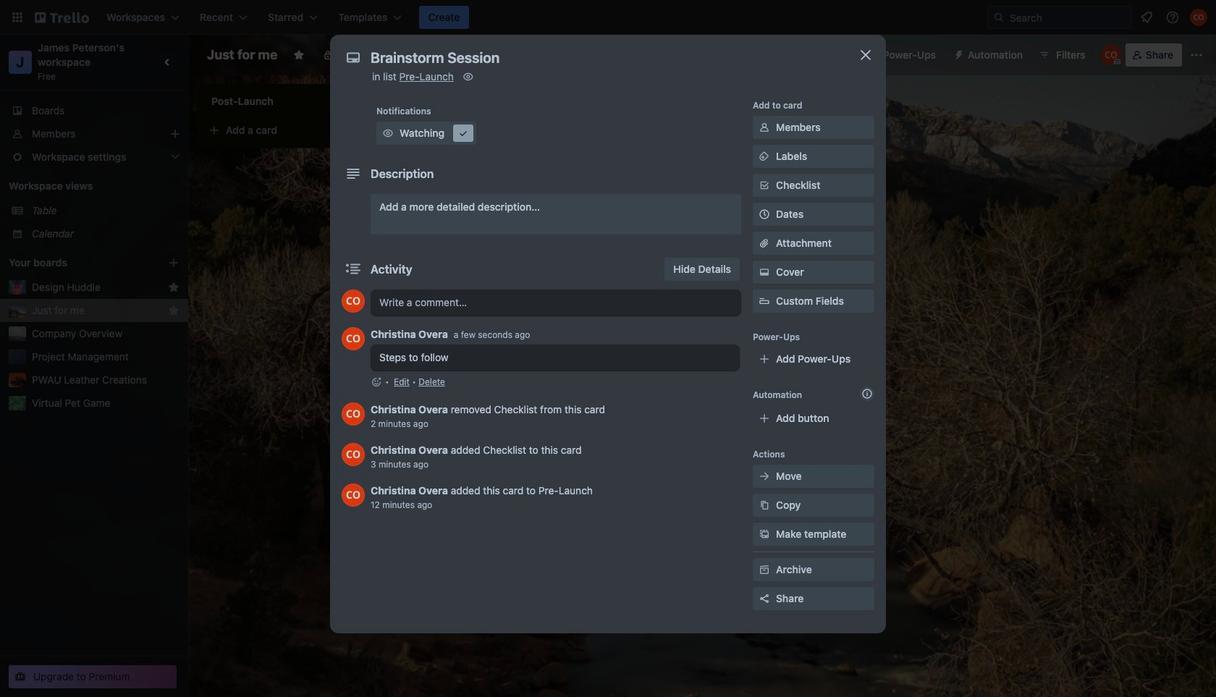 Task type: vqa. For each thing, say whether or not it's contained in the screenshot.
top Starred Icon
yes



Task type: locate. For each thing, give the bounding box(es) containing it.
0 vertical spatial starred icon image
[[168, 282, 180, 293]]

open information menu image
[[1165, 10, 1180, 25]]

search image
[[993, 12, 1005, 23]]

sm image
[[948, 43, 968, 64], [456, 126, 470, 140], [757, 498, 772, 512], [757, 562, 772, 577]]

customize views image
[[453, 48, 468, 62]]

christina overa (christinaovera) image
[[1101, 45, 1121, 65], [342, 443, 365, 466], [342, 484, 365, 507]]

your boards with 6 items element
[[9, 254, 146, 271]]

1 vertical spatial christina overa (christinaovera) image
[[342, 443, 365, 466]]

star or unstar board image
[[293, 49, 305, 61]]

show menu image
[[1189, 48, 1204, 62]]

christina overa (christinaovera) image
[[1190, 9, 1207, 26], [342, 290, 365, 313], [342, 327, 365, 350], [342, 402, 365, 426]]

Write a comment text field
[[371, 290, 741, 316]]

None text field
[[363, 45, 841, 71]]

starred icon image
[[168, 282, 180, 293], [168, 305, 180, 316]]

1 vertical spatial starred icon image
[[168, 305, 180, 316]]

Search field
[[1005, 7, 1131, 28]]

sm image
[[461, 69, 475, 84], [757, 120, 772, 135], [381, 126, 395, 140], [757, 149, 772, 164], [757, 265, 772, 279], [757, 469, 772, 484], [757, 527, 772, 541]]

1 starred icon image from the top
[[168, 282, 180, 293]]

primary element
[[0, 0, 1216, 35]]

Board name text field
[[200, 43, 285, 67]]



Task type: describe. For each thing, give the bounding box(es) containing it.
add reaction image
[[371, 375, 382, 389]]

add board image
[[168, 257, 180, 269]]

2 vertical spatial christina overa (christinaovera) image
[[342, 484, 365, 507]]

create from template… image
[[371, 125, 382, 136]]

close dialog image
[[857, 46, 874, 64]]

0 notifications image
[[1138, 9, 1155, 26]]

0 vertical spatial christina overa (christinaovera) image
[[1101, 45, 1121, 65]]

2 starred icon image from the top
[[168, 305, 180, 316]]



